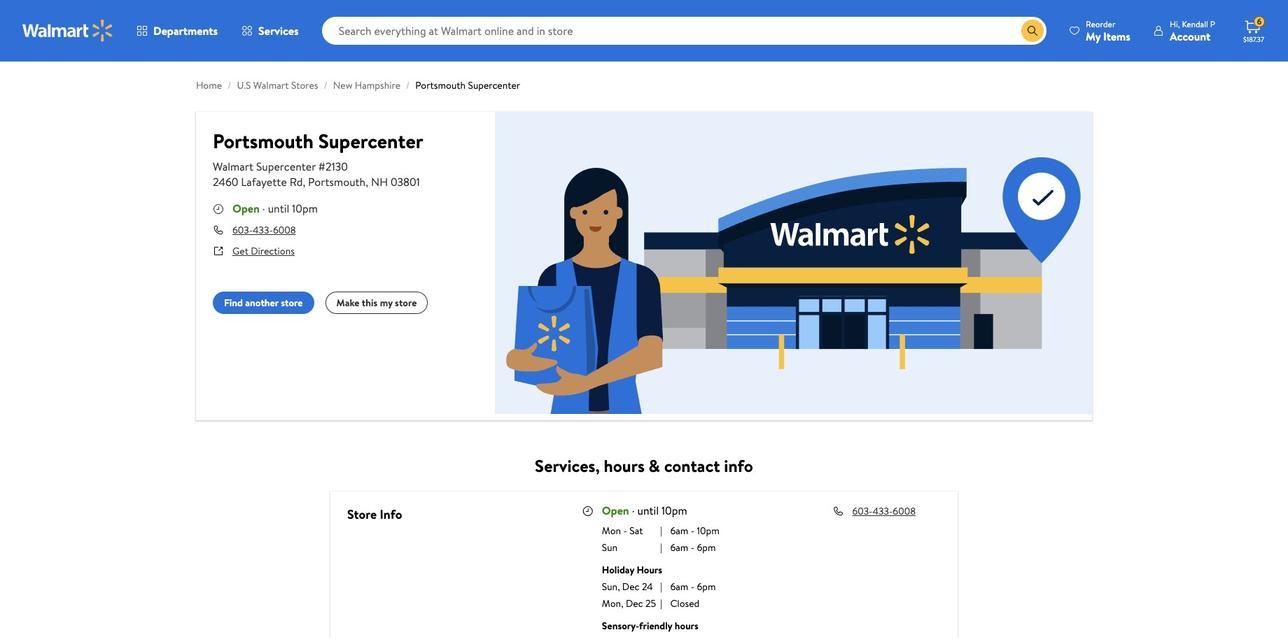 Task type: locate. For each thing, give the bounding box(es) containing it.
4 | from the top
[[660, 597, 662, 611]]

make this my store
[[336, 296, 417, 310]]

walmart
[[253, 78, 289, 92], [213, 159, 254, 174]]

services button
[[230, 14, 311, 48]]

433-
[[253, 223, 273, 237], [873, 505, 893, 519]]

- for sun, dec 24
[[691, 580, 695, 594]]

3 / from the left
[[406, 78, 410, 92]]

1 vertical spatial 433-
[[873, 505, 893, 519]]

get directions link
[[232, 244, 295, 258]]

1 vertical spatial walmart
[[213, 159, 254, 174]]

1 vertical spatial supercenter
[[318, 127, 423, 155]]

0 horizontal spatial /
[[228, 78, 231, 92]]

2 / from the left
[[324, 78, 328, 92]]

hours
[[604, 454, 645, 478], [675, 620, 699, 634]]

- up closed
[[691, 580, 695, 594]]

10pm down rd
[[292, 201, 318, 216]]

reorder
[[1086, 18, 1116, 30]]

1 vertical spatial 603-433-6008 link
[[852, 505, 921, 519]]

1 horizontal spatial 603-433-6008 link
[[852, 505, 921, 519]]

holiday
[[602, 564, 634, 578]]

, left nh
[[366, 174, 368, 190]]

find another store link
[[213, 292, 314, 314]]

0 vertical spatial 6am - 6pm
[[670, 541, 716, 555]]

portsmouth right rd
[[308, 174, 366, 190]]

store right another
[[281, 296, 303, 310]]

info
[[724, 454, 753, 478]]

walmart right u.s
[[253, 78, 289, 92]]

departments button
[[125, 14, 230, 48]]

6am - 10pm
[[670, 524, 720, 538]]

6am - 6pm for sun
[[670, 541, 716, 555]]

0 horizontal spatial 6008
[[273, 223, 296, 237]]

1 vertical spatial 603-433-6008
[[852, 505, 916, 519]]

open
[[232, 201, 260, 216], [602, 503, 629, 519]]

kendall
[[1182, 18, 1208, 30]]

friendly
[[639, 620, 672, 634]]

·
[[262, 201, 265, 216], [632, 503, 635, 519]]

hours left &
[[604, 454, 645, 478]]

6am for sat
[[670, 524, 689, 538]]

0 vertical spatial 6008
[[273, 223, 296, 237]]

1 | from the top
[[660, 524, 662, 538]]

0 vertical spatial ·
[[262, 201, 265, 216]]

find
[[224, 296, 243, 310]]

1 vertical spatial open · until 10pm
[[602, 503, 687, 519]]

6am right the "sat"
[[670, 524, 689, 538]]

1 horizontal spatial open · until 10pm
[[602, 503, 687, 519]]

603-433-6008
[[232, 223, 296, 237], [852, 505, 916, 519]]

home / u.s walmart stores / new hampshire / portsmouth supercenter
[[196, 78, 520, 92]]

6am for 24
[[670, 580, 689, 594]]

6am - 6pm
[[670, 541, 716, 555], [670, 580, 716, 594]]

supercenter
[[468, 78, 520, 92], [318, 127, 423, 155], [256, 159, 316, 174]]

0 horizontal spatial 603-433-6008 link
[[232, 223, 296, 237]]

1 vertical spatial hours
[[675, 620, 699, 634]]

sun,
[[602, 580, 620, 594]]

0 horizontal spatial ,
[[303, 174, 305, 190]]

6am - 6pm down 6am - 10pm
[[670, 541, 716, 555]]

mon
[[602, 524, 621, 538]]

1 vertical spatial ·
[[632, 503, 635, 519]]

0 vertical spatial 10pm
[[292, 201, 318, 216]]

| right 24
[[660, 580, 662, 594]]

until up the "sat"
[[637, 503, 659, 519]]

10pm up 6am - 10pm
[[662, 503, 687, 519]]

0 horizontal spatial 433-
[[253, 223, 273, 237]]

10pm
[[292, 201, 318, 216], [662, 503, 687, 519], [697, 524, 720, 538]]

store right the my
[[395, 296, 417, 310]]

1 horizontal spatial 6008
[[893, 505, 916, 519]]

6008
[[273, 223, 296, 237], [893, 505, 916, 519]]

6am - 6pm up closed
[[670, 580, 716, 594]]

make
[[336, 296, 360, 310]]

dec for sun,
[[622, 580, 640, 594]]

1 horizontal spatial ,
[[366, 174, 368, 190]]

sun, dec 24
[[602, 580, 653, 594]]

open · until 10pm down lafayette
[[232, 201, 318, 216]]

1 vertical spatial 6pm
[[697, 580, 716, 594]]

1 horizontal spatial /
[[324, 78, 328, 92]]

603-433-6008 link
[[232, 223, 296, 237], [852, 505, 921, 519]]

sensory-friendly hours
[[602, 620, 699, 634]]

0 vertical spatial walmart
[[253, 78, 289, 92]]

open down lafayette
[[232, 201, 260, 216]]

portsmouth supercenter link
[[415, 78, 520, 92]]

store inside button
[[395, 296, 417, 310]]

603-
[[232, 223, 253, 237], [852, 505, 873, 519]]

2 | from the top
[[660, 541, 662, 555]]

stores
[[291, 78, 318, 92]]

- down 6am - 10pm
[[691, 541, 695, 555]]

dec
[[622, 580, 640, 594], [626, 597, 643, 611]]

1 horizontal spatial 603-433-6008
[[852, 505, 916, 519]]

portsmouth right hampshire
[[415, 78, 466, 92]]

sensory-
[[602, 620, 639, 634]]

2 6am - 6pm from the top
[[670, 580, 716, 594]]

1 6am - 6pm from the top
[[670, 541, 716, 555]]

- right the "sat"
[[691, 524, 695, 538]]

6am up closed
[[670, 580, 689, 594]]

6pm up closed
[[697, 580, 716, 594]]

1 horizontal spatial hours
[[675, 620, 699, 634]]

2 6am from the top
[[670, 541, 689, 555]]

open · until 10pm up the "sat"
[[602, 503, 687, 519]]

· up the "sat"
[[632, 503, 635, 519]]

/ left u.s
[[228, 78, 231, 92]]

0 vertical spatial dec
[[622, 580, 640, 594]]

1 vertical spatial until
[[637, 503, 659, 519]]

1 horizontal spatial 433-
[[873, 505, 893, 519]]

| right the "sat"
[[660, 524, 662, 538]]

1 horizontal spatial until
[[637, 503, 659, 519]]

· down lafayette
[[262, 201, 265, 216]]

1 horizontal spatial open
[[602, 503, 629, 519]]

p
[[1210, 18, 1215, 30]]

/
[[228, 78, 231, 92], [324, 78, 328, 92], [406, 78, 410, 92]]

0 horizontal spatial supercenter
[[256, 159, 316, 174]]

0 horizontal spatial 603-
[[232, 223, 253, 237]]

1 vertical spatial portsmouth
[[213, 127, 314, 155]]

, left #
[[303, 174, 305, 190]]

0 horizontal spatial store
[[281, 296, 303, 310]]

| up hours
[[660, 541, 662, 555]]

0 vertical spatial hours
[[604, 454, 645, 478]]

1 vertical spatial open
[[602, 503, 629, 519]]

hours
[[637, 564, 662, 578]]

1 vertical spatial 6am - 6pm
[[670, 580, 716, 594]]

0 vertical spatial 6pm
[[697, 541, 716, 555]]

25
[[645, 597, 656, 611]]

0 horizontal spatial until
[[268, 201, 289, 216]]

hi, kendall p account
[[1170, 18, 1215, 44]]

0 horizontal spatial 603-433-6008
[[232, 223, 296, 237]]

u.s walmart stores link
[[237, 78, 318, 92]]

6pm
[[697, 541, 716, 555], [697, 580, 716, 594]]

2 horizontal spatial /
[[406, 78, 410, 92]]

1 6am from the top
[[670, 524, 689, 538]]

new
[[333, 78, 352, 92]]

2 vertical spatial supercenter
[[256, 159, 316, 174]]

1 / from the left
[[228, 78, 231, 92]]

Search search field
[[322, 17, 1047, 45]]

portsmouth up lafayette
[[213, 127, 314, 155]]

hours down closed
[[675, 620, 699, 634]]

0 vertical spatial until
[[268, 201, 289, 216]]

0 horizontal spatial open · until 10pm
[[232, 201, 318, 216]]

|
[[660, 524, 662, 538], [660, 541, 662, 555], [660, 580, 662, 594], [660, 597, 662, 611]]

open · until 10pm
[[232, 201, 318, 216], [602, 503, 687, 519]]

,
[[303, 174, 305, 190], [366, 174, 368, 190]]

services, hours & contact info
[[535, 454, 753, 478]]

portsmouth
[[415, 78, 466, 92], [213, 127, 314, 155], [308, 174, 366, 190]]

find another store
[[224, 296, 303, 310]]

0 horizontal spatial 10pm
[[292, 201, 318, 216]]

sat
[[630, 524, 643, 538]]

2 , from the left
[[366, 174, 368, 190]]

reorder my items
[[1086, 18, 1131, 44]]

3 6am from the top
[[670, 580, 689, 594]]

make this my store button
[[325, 292, 428, 314]]

home
[[196, 78, 222, 92]]

0 vertical spatial 603-
[[232, 223, 253, 237]]

/ right hampshire
[[406, 78, 410, 92]]

6am
[[670, 524, 689, 538], [670, 541, 689, 555], [670, 580, 689, 594]]

/ left new
[[324, 78, 328, 92]]

open up mon
[[602, 503, 629, 519]]

dec left 24
[[622, 580, 640, 594]]

1 vertical spatial dec
[[626, 597, 643, 611]]

0 vertical spatial 6am
[[670, 524, 689, 538]]

2 vertical spatial 6am
[[670, 580, 689, 594]]

$187.37
[[1243, 34, 1264, 44]]

until down lafayette
[[268, 201, 289, 216]]

until
[[268, 201, 289, 216], [637, 503, 659, 519]]

0 horizontal spatial open
[[232, 201, 260, 216]]

mon, dec 25 |
[[602, 597, 662, 611]]

store
[[395, 296, 417, 310], [281, 296, 303, 310]]

store info
[[347, 506, 402, 524]]

1 6pm from the top
[[697, 541, 716, 555]]

| right 25
[[660, 597, 662, 611]]

2 6pm from the top
[[697, 580, 716, 594]]

1 horizontal spatial 603-
[[852, 505, 873, 519]]

0 vertical spatial open
[[232, 201, 260, 216]]

1 vertical spatial 10pm
[[662, 503, 687, 519]]

new hampshire link
[[333, 78, 400, 92]]

dec left 25
[[626, 597, 643, 611]]

10pm down contact
[[697, 524, 720, 538]]

#
[[318, 159, 326, 174]]

1 horizontal spatial 10pm
[[662, 503, 687, 519]]

6am down 6am - 10pm
[[670, 541, 689, 555]]

0 vertical spatial supercenter
[[468, 78, 520, 92]]

3 | from the top
[[660, 580, 662, 594]]

1 horizontal spatial store
[[395, 296, 417, 310]]

6pm for sun, dec 24
[[697, 580, 716, 594]]

mon - sat
[[602, 524, 643, 538]]

home link
[[196, 78, 222, 92]]

-
[[623, 524, 627, 538], [691, 524, 695, 538], [691, 541, 695, 555], [691, 580, 695, 594]]

6pm down 6am - 10pm
[[697, 541, 716, 555]]

2130
[[326, 159, 348, 174]]

walmart left rd
[[213, 159, 254, 174]]

2 horizontal spatial 10pm
[[697, 524, 720, 538]]

1 vertical spatial 6am
[[670, 541, 689, 555]]



Task type: describe. For each thing, give the bounding box(es) containing it.
info
[[380, 506, 402, 524]]

hi,
[[1170, 18, 1180, 30]]

1 horizontal spatial supercenter
[[318, 127, 423, 155]]

0 vertical spatial 603-433-6008
[[232, 223, 296, 237]]

get directions
[[232, 244, 295, 258]]

03801
[[391, 174, 420, 190]]

another
[[245, 296, 279, 310]]

- for mon - sat
[[691, 524, 695, 538]]

1 horizontal spatial ·
[[632, 503, 635, 519]]

this
[[362, 296, 378, 310]]

search icon image
[[1027, 25, 1038, 36]]

24
[[642, 580, 653, 594]]

1 vertical spatial 6008
[[893, 505, 916, 519]]

get
[[232, 244, 249, 258]]

u.s
[[237, 78, 251, 92]]

holiday hours
[[602, 564, 662, 578]]

2 horizontal spatial supercenter
[[468, 78, 520, 92]]

2 vertical spatial portsmouth
[[308, 174, 366, 190]]

account
[[1170, 28, 1211, 44]]

lafayette
[[241, 174, 287, 190]]

portsmouth supercenter walmart supercenter # 2130 2460 lafayette rd , portsmouth , nh 03801
[[213, 127, 423, 190]]

1 vertical spatial 603-
[[852, 505, 873, 519]]

my
[[380, 296, 393, 310]]

nh
[[371, 174, 388, 190]]

my
[[1086, 28, 1101, 44]]

walmart inside portsmouth supercenter walmart supercenter # 2130 2460 lafayette rd , portsmouth , nh 03801
[[213, 159, 254, 174]]

6am - 6pm for sun, dec 24
[[670, 580, 716, 594]]

&
[[649, 454, 660, 478]]

sun
[[602, 541, 618, 555]]

Walmart Site-Wide search field
[[322, 17, 1047, 45]]

0 vertical spatial open · until 10pm
[[232, 201, 318, 216]]

2460
[[213, 174, 238, 190]]

6 $187.37
[[1243, 16, 1264, 44]]

contact
[[664, 454, 720, 478]]

walmart image
[[22, 20, 113, 42]]

rd
[[290, 174, 303, 190]]

sensory-friendly hours element
[[602, 620, 760, 634]]

store
[[347, 506, 377, 524]]

1 , from the left
[[303, 174, 305, 190]]

store location on map image
[[495, 112, 1092, 415]]

- left the "sat"
[[623, 524, 627, 538]]

| for sun
[[660, 541, 662, 555]]

0 vertical spatial portsmouth
[[415, 78, 466, 92]]

services
[[258, 23, 299, 39]]

services,
[[535, 454, 600, 478]]

- for sun
[[691, 541, 695, 555]]

6pm for sun
[[697, 541, 716, 555]]

0 vertical spatial 433-
[[253, 223, 273, 237]]

departments
[[153, 23, 218, 39]]

| for mon - sat
[[660, 524, 662, 538]]

2 vertical spatial 10pm
[[697, 524, 720, 538]]

6
[[1257, 16, 1262, 27]]

| for sun, dec 24
[[660, 580, 662, 594]]

items
[[1103, 28, 1131, 44]]

mon,
[[602, 597, 623, 611]]

0 vertical spatial 603-433-6008 link
[[232, 223, 296, 237]]

0 horizontal spatial ·
[[262, 201, 265, 216]]

dec for mon,
[[626, 597, 643, 611]]

hampshire
[[355, 78, 400, 92]]

directions
[[251, 244, 295, 258]]

closed
[[670, 597, 700, 611]]

0 horizontal spatial hours
[[604, 454, 645, 478]]



Task type: vqa. For each thing, say whether or not it's contained in the screenshot.
Add to Favorites list, Dammyty 10.1 inch Wifi Digital Photo Frame Picture Touch Screen MP3 MP4 Clock Video Movie with HD 1280P
no



